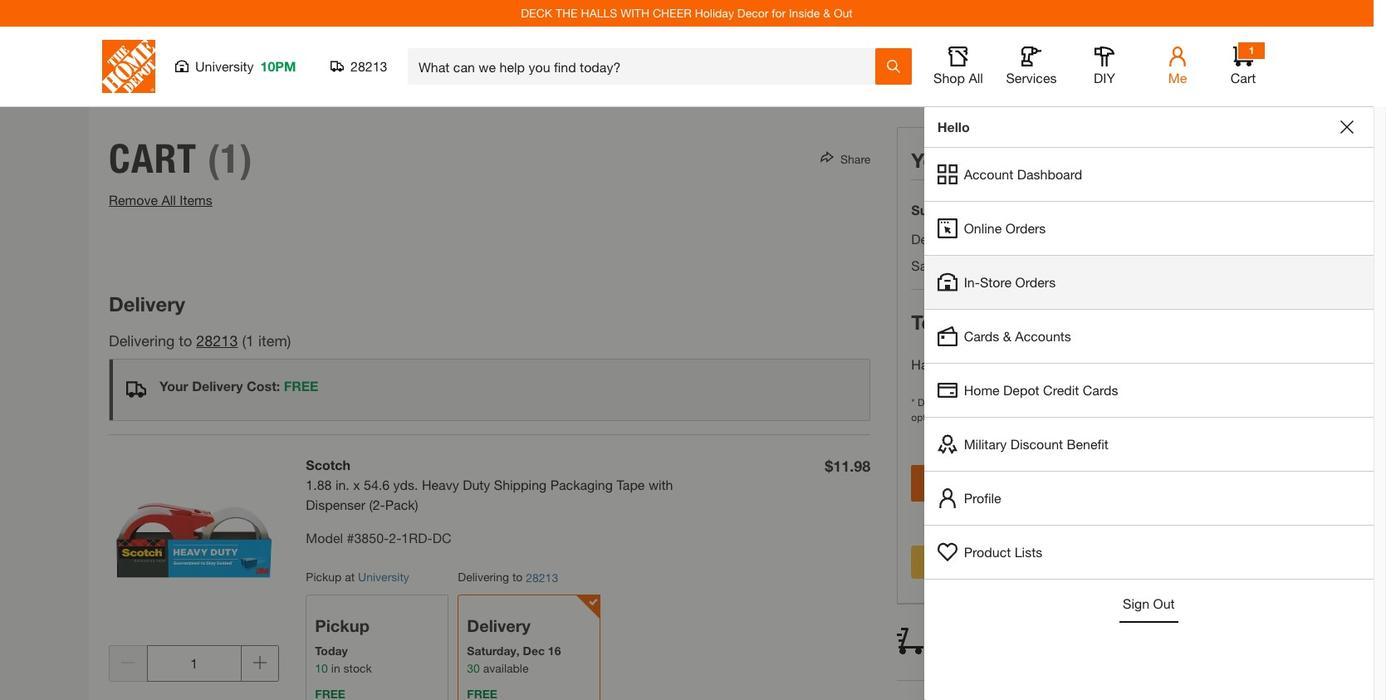 Task type: vqa. For each thing, say whether or not it's contained in the screenshot.
$ 43 34 /gallon
no



Task type: locate. For each thing, give the bounding box(es) containing it.
a
[[946, 357, 953, 372]]

0 vertical spatial all
[[969, 70, 984, 86]]

in left later
[[1047, 258, 1057, 273]]

benefit
[[1067, 436, 1109, 452]]

delivery
[[912, 231, 959, 247], [109, 293, 185, 316], [192, 378, 243, 394], [918, 396, 954, 409], [467, 617, 531, 636]]

university 10pm
[[195, 58, 296, 74]]

1.88
[[306, 477, 332, 493]]

out right sign
[[1154, 596, 1176, 612]]

0 horizontal spatial &
[[824, 6, 831, 20]]

1 vertical spatial to
[[513, 570, 523, 584]]

diy
[[1095, 70, 1116, 86]]

1 horizontal spatial university
[[358, 570, 410, 584]]

menu
[[925, 148, 1374, 580]]

tax
[[948, 258, 968, 273]]

account
[[965, 166, 1014, 182]]

0 vertical spatial in
[[1047, 258, 1057, 273]]

all left items
[[162, 192, 176, 208]]

2 vertical spatial 28213
[[526, 571, 559, 585]]

1 vertical spatial pickup
[[315, 617, 370, 636]]

0 vertical spatial orders
[[1006, 220, 1047, 236]]

2-
[[389, 530, 402, 546]]

credit
[[1044, 382, 1080, 398]]

1 vertical spatial orders
[[1016, 274, 1056, 290]]

in.
[[336, 477, 350, 493]]

28213 link
[[196, 332, 238, 350], [526, 569, 559, 587]]

* delivery fees are calculated at the lowest rate available. other delivery options may be available in checkout.
[[912, 396, 1229, 424]]

cart 1
[[1231, 44, 1257, 86]]

available down the saturday,
[[483, 661, 529, 676]]

0 horizontal spatial to
[[179, 332, 192, 350]]

your
[[912, 149, 955, 172], [160, 378, 188, 394]]

rate
[[1103, 396, 1120, 409]]

0 horizontal spatial cards
[[965, 328, 1000, 344]]

1 horizontal spatial at
[[1043, 396, 1052, 409]]

shop all button
[[932, 47, 986, 86]]

1 vertical spatial &
[[1004, 328, 1012, 344]]

3 - from the left
[[1246, 258, 1252, 273]]

0 horizontal spatial your
[[160, 378, 188, 394]]

0 vertical spatial 28213
[[351, 58, 388, 74]]

2 horizontal spatial 28213
[[526, 571, 559, 585]]

university button
[[358, 570, 410, 584]]

28213 link left (
[[196, 332, 238, 350]]

0 vertical spatial at
[[1043, 396, 1052, 409]]

decor
[[738, 6, 769, 20]]

sales tax (determined in later step)
[[912, 258, 1119, 273]]

available down calculated
[[984, 411, 1023, 424]]

delivery inside delivery saturday, dec 16 30 available
[[467, 617, 531, 636]]

2 vertical spatial in
[[331, 661, 340, 676]]

0 horizontal spatial 28213
[[196, 332, 238, 350]]

1 vertical spatial 28213
[[196, 332, 238, 350]]

your inside alert
[[160, 378, 188, 394]]

1rd-
[[402, 530, 433, 546]]

& up the code?
[[1004, 328, 1012, 344]]

university down model # 3850-2-1rd-dc
[[358, 570, 410, 584]]

1 vertical spatial available
[[483, 661, 529, 676]]

0 vertical spatial available
[[984, 411, 1023, 424]]

1 left item
[[246, 332, 254, 350]]

1 horizontal spatial delivering
[[458, 570, 509, 584]]

0 vertical spatial university
[[195, 58, 254, 74]]

have a promo code? link
[[912, 355, 1040, 376]]

share link
[[834, 152, 871, 166]]

1 horizontal spatial 28213 link
[[526, 569, 559, 587]]

0 horizontal spatial all
[[162, 192, 176, 208]]

dec 16
[[523, 644, 561, 658]]

at
[[1043, 396, 1052, 409], [345, 570, 355, 584]]

profile link
[[925, 472, 1374, 525]]

$11.98
[[1206, 202, 1252, 220], [825, 457, 871, 475]]

to left (
[[179, 332, 192, 350]]

accounts
[[1016, 328, 1072, 344]]

available inside delivery saturday, dec 16 30 available
[[483, 661, 529, 676]]

me button
[[1152, 47, 1205, 86]]

at inside * delivery fees are calculated at the lowest rate available. other delivery options may be available in checkout.
[[1043, 396, 1052, 409]]

code?
[[1000, 357, 1040, 372]]

1 vertical spatial at
[[345, 570, 355, 584]]

0 horizontal spatial $11.98
[[825, 457, 871, 475]]

halls
[[581, 6, 618, 20]]

available.
[[1123, 396, 1165, 409]]

0 vertical spatial out
[[834, 6, 853, 20]]

1 vertical spatial your
[[160, 378, 188, 394]]

orders down sales tax (determined in later step)
[[1016, 274, 1056, 290]]

product lists
[[965, 544, 1043, 560]]

1 horizontal spatial in
[[1025, 411, 1033, 424]]

28213 for delivering to 28213
[[526, 571, 559, 585]]

1 horizontal spatial available
[[984, 411, 1023, 424]]

home depot credit cards
[[965, 382, 1119, 398]]

cart (1)
[[109, 135, 253, 183]]

pickup today 10 in stock
[[315, 617, 372, 676]]

1 vertical spatial delivering
[[458, 570, 509, 584]]

1 horizontal spatial cards
[[1083, 382, 1119, 398]]

delivery up delivering to 28213 ( 1 item )
[[109, 293, 185, 316]]

0 vertical spatial delivering
[[109, 332, 175, 350]]

delivery left cost:
[[192, 378, 243, 394]]

have
[[912, 357, 942, 372]]

decrement image
[[122, 656, 135, 670]]

deck
[[521, 6, 553, 20]]

0 horizontal spatial 1
[[246, 332, 254, 350]]

orders inside "link"
[[1006, 220, 1047, 236]]

alert
[[109, 359, 871, 421]]

1 vertical spatial in
[[1025, 411, 1033, 424]]

1 inside cart 1
[[1250, 44, 1255, 57]]

28213 inside the delivering to 28213
[[526, 571, 559, 585]]

0 vertical spatial 1
[[1250, 44, 1255, 57]]

remove all items link
[[109, 192, 213, 208]]

university left 10pm
[[195, 58, 254, 74]]

1 horizontal spatial out
[[1154, 596, 1176, 612]]

your for your delivery cost: free
[[160, 378, 188, 394]]

0 horizontal spatial available
[[483, 661, 529, 676]]

all right shop
[[969, 70, 984, 86]]

subtotal
[[912, 202, 965, 218]]

your down delivering to 28213 ( 1 item )
[[160, 378, 188, 394]]

delivering inside the delivering to 28213
[[458, 570, 509, 584]]

1 vertical spatial all
[[162, 192, 176, 208]]

military discount benefit
[[965, 436, 1109, 452]]

0 horizontal spatial delivering
[[109, 332, 175, 350]]

in right "10"
[[331, 661, 340, 676]]

remove all items
[[109, 192, 213, 208]]

1 horizontal spatial your
[[912, 149, 955, 172]]

28213 button
[[331, 58, 388, 75]]

28213 link up the dec 16
[[526, 569, 559, 587]]

pickup inside pickup today 10 in stock
[[315, 617, 370, 636]]

1
[[1250, 44, 1255, 57], [246, 332, 254, 350]]

pickup up today
[[315, 617, 370, 636]]

28213
[[351, 58, 388, 74], [196, 332, 238, 350], [526, 571, 559, 585]]

pickup at university
[[306, 570, 410, 584]]

product
[[965, 544, 1012, 560]]

in inside pickup today 10 in stock
[[331, 661, 340, 676]]

0 vertical spatial your
[[912, 149, 955, 172]]

out right inside
[[834, 6, 853, 20]]

cart
[[1231, 70, 1257, 86]]

military
[[965, 436, 1007, 452]]

free
[[284, 378, 319, 394]]

duty
[[463, 477, 491, 493]]

0 horizontal spatial university
[[195, 58, 254, 74]]

1 vertical spatial university
[[358, 570, 410, 584]]

delivery saturday, dec 16 30 available
[[467, 617, 561, 676]]

available
[[984, 411, 1023, 424], [483, 661, 529, 676]]

0 vertical spatial cards
[[965, 328, 1000, 344]]

at left the
[[1043, 396, 1052, 409]]

all inside button
[[969, 70, 984, 86]]

orders up sales tax (determined in later step)
[[1006, 220, 1047, 236]]

all for remove
[[162, 192, 176, 208]]

pickup for pickup today 10 in stock
[[315, 617, 370, 636]]

your down hello
[[912, 149, 955, 172]]

0 vertical spatial pickup
[[306, 570, 342, 584]]

0 vertical spatial $11.98
[[1206, 202, 1252, 220]]

deck the halls with cheer holiday decor for inside & out link
[[521, 6, 853, 20]]

to inside the delivering to 28213
[[513, 570, 523, 584]]

today
[[315, 644, 348, 658]]

in
[[1047, 258, 1057, 273], [1025, 411, 1033, 424], [331, 661, 340, 676]]

& right inside
[[824, 6, 831, 20]]

pickup down model
[[306, 570, 342, 584]]

1 vertical spatial 1
[[246, 332, 254, 350]]

your for your order
[[912, 149, 955, 172]]

in down calculated
[[1025, 411, 1033, 424]]

1 horizontal spatial 28213
[[351, 58, 388, 74]]

0 vertical spatial to
[[179, 332, 192, 350]]

x
[[353, 477, 360, 493]]

services button
[[1006, 47, 1059, 86]]

0 horizontal spatial in
[[331, 661, 340, 676]]

1 horizontal spatial all
[[969, 70, 984, 86]]

delivery up the saturday,
[[467, 617, 531, 636]]

2 horizontal spatial in
[[1047, 258, 1057, 273]]

1 up cart in the right of the page
[[1250, 44, 1255, 57]]

at left university button
[[345, 570, 355, 584]]

orders inside 'link'
[[1016, 274, 1056, 290]]

delivering to 28213
[[458, 570, 559, 585]]

-
[[1236, 258, 1241, 273], [1241, 258, 1246, 273], [1246, 258, 1252, 273]]

10pm
[[261, 58, 296, 74]]

1 vertical spatial $11.98
[[825, 457, 871, 475]]

3850-
[[354, 530, 389, 546]]

all
[[969, 70, 984, 86], [162, 192, 176, 208]]

0 vertical spatial 28213 link
[[196, 332, 238, 350]]

cards up promo
[[965, 328, 1000, 344]]

1 vertical spatial out
[[1154, 596, 1176, 612]]

None text field
[[147, 646, 242, 683]]

0 horizontal spatial 28213 link
[[196, 332, 238, 350]]

remove
[[109, 192, 158, 208]]

1 horizontal spatial 1
[[1250, 44, 1255, 57]]

in for sales
[[1047, 258, 1057, 273]]

to up delivery saturday, dec 16 30 available at the bottom
[[513, 570, 523, 584]]

1 horizontal spatial &
[[1004, 328, 1012, 344]]

cards right credit
[[1083, 382, 1119, 398]]

delivering
[[109, 332, 175, 350], [458, 570, 509, 584]]

1 horizontal spatial to
[[513, 570, 523, 584]]

step)
[[1090, 258, 1119, 273]]

delivery up options
[[918, 396, 954, 409]]

out
[[834, 6, 853, 20], [1154, 596, 1176, 612]]

saturday,
[[467, 644, 520, 658]]



Task type: describe. For each thing, give the bounding box(es) containing it.
the
[[1054, 396, 1068, 409]]

options
[[912, 411, 945, 424]]

available inside * delivery fees are calculated at the lowest rate available. other delivery options may be available in checkout.
[[984, 411, 1023, 424]]

holiday
[[695, 6, 735, 20]]

menu containing account dashboard
[[925, 148, 1374, 580]]

account dashboard
[[965, 166, 1083, 182]]

(determined
[[972, 258, 1043, 273]]

1 vertical spatial cards
[[1083, 382, 1119, 398]]

What can we help you find today? search field
[[419, 49, 875, 84]]

cheer
[[653, 6, 692, 20]]

home
[[965, 382, 1000, 398]]

sales
[[912, 258, 944, 273]]

packaging
[[551, 477, 613, 493]]

delivery up sales
[[912, 231, 959, 247]]

to for delivering to 28213
[[513, 570, 523, 584]]

items
[[180, 192, 213, 208]]

in inside * delivery fees are calculated at the lowest rate available. other delivery options may be available in checkout.
[[1025, 411, 1033, 424]]

heavy
[[422, 477, 459, 493]]

are
[[978, 396, 992, 409]]

military discount benefit link
[[925, 418, 1374, 471]]

total
[[912, 311, 958, 334]]

1 vertical spatial 28213 link
[[526, 569, 559, 587]]

(2-
[[369, 497, 385, 513]]

your order
[[912, 149, 1015, 172]]

0 horizontal spatial at
[[345, 570, 355, 584]]

0 vertical spatial &
[[824, 6, 831, 20]]

yds.
[[394, 477, 418, 493]]

services
[[1007, 70, 1057, 86]]

calculated
[[994, 396, 1040, 409]]

dc
[[433, 530, 452, 546]]

the home depot logo image
[[102, 40, 155, 93]]

or
[[1069, 517, 1095, 531]]

out inside 'button'
[[1154, 596, 1176, 612]]

inside
[[789, 6, 820, 20]]

alert containing your delivery cost:
[[109, 359, 871, 421]]

delivering for delivering to 28213 ( 1 item )
[[109, 332, 175, 350]]

to for delivering to 28213 ( 1 item )
[[179, 332, 192, 350]]

(1)
[[208, 135, 253, 183]]

scotch
[[306, 457, 351, 473]]

fees
[[956, 396, 975, 409]]

0 horizontal spatial out
[[834, 6, 853, 20]]

1 horizontal spatial $11.98
[[1206, 202, 1252, 220]]

feedback link image
[[1365, 281, 1387, 371]]

54.6
[[364, 477, 390, 493]]

online orders
[[965, 220, 1047, 236]]

delivery
[[1195, 396, 1229, 409]]

pack)
[[385, 497, 419, 513]]

model
[[306, 530, 343, 546]]

drawer close image
[[1341, 120, 1355, 134]]

delivering for delivering to 28213
[[458, 570, 509, 584]]

item
[[259, 332, 287, 350]]

lists
[[1015, 544, 1043, 560]]

28213 inside button
[[351, 58, 388, 74]]

2 - from the left
[[1241, 258, 1246, 273]]

shop all
[[934, 70, 984, 86]]

all for shop
[[969, 70, 984, 86]]

10
[[315, 661, 328, 676]]

#
[[347, 530, 354, 546]]

hello
[[938, 119, 970, 135]]

diy button
[[1079, 47, 1132, 86]]

product image
[[109, 455, 279, 626]]

in for pickup
[[331, 661, 340, 676]]

later
[[1061, 258, 1086, 273]]

order
[[961, 149, 1015, 172]]

delivery inside * delivery fees are calculated at the lowest rate available. other delivery options may be available in checkout.
[[918, 396, 954, 409]]

stock
[[344, 661, 372, 676]]

)
[[287, 332, 291, 350]]

pickup for pickup at university
[[306, 570, 342, 584]]

model # 3850-2-1rd-dc
[[306, 530, 452, 546]]

checkout.
[[1036, 411, 1080, 424]]

increment image
[[253, 656, 267, 670]]

account dashboard link
[[925, 148, 1374, 201]]

profile
[[965, 490, 1002, 506]]

1 - from the left
[[1236, 258, 1241, 273]]

with
[[649, 477, 674, 493]]

me
[[1169, 70, 1188, 86]]

store
[[981, 274, 1012, 290]]

delivering to 28213 ( 1 item )
[[109, 332, 291, 350]]

online orders link
[[925, 202, 1374, 255]]

cart
[[109, 135, 197, 183]]

sign out button
[[1120, 587, 1179, 623]]

cost:
[[247, 378, 280, 394]]

dispenser
[[306, 497, 366, 513]]

share
[[841, 152, 871, 166]]

product lists link
[[925, 526, 1374, 579]]

sign out
[[1124, 596, 1176, 612]]

depot
[[1004, 382, 1040, 398]]

28213 for delivering to 28213 ( 1 item )
[[196, 332, 238, 350]]

scotch 1.88 in. x 54.6 yds. heavy duty shipping packaging tape with dispenser (2-pack)
[[306, 457, 674, 513]]

promo
[[957, 357, 996, 372]]

*
[[912, 396, 915, 409]]

online
[[965, 220, 1002, 236]]

your delivery cost: free
[[160, 378, 319, 394]]

in-store orders
[[965, 274, 1056, 290]]

lowest
[[1071, 396, 1100, 409]]

cards & accounts link
[[925, 310, 1374, 363]]



